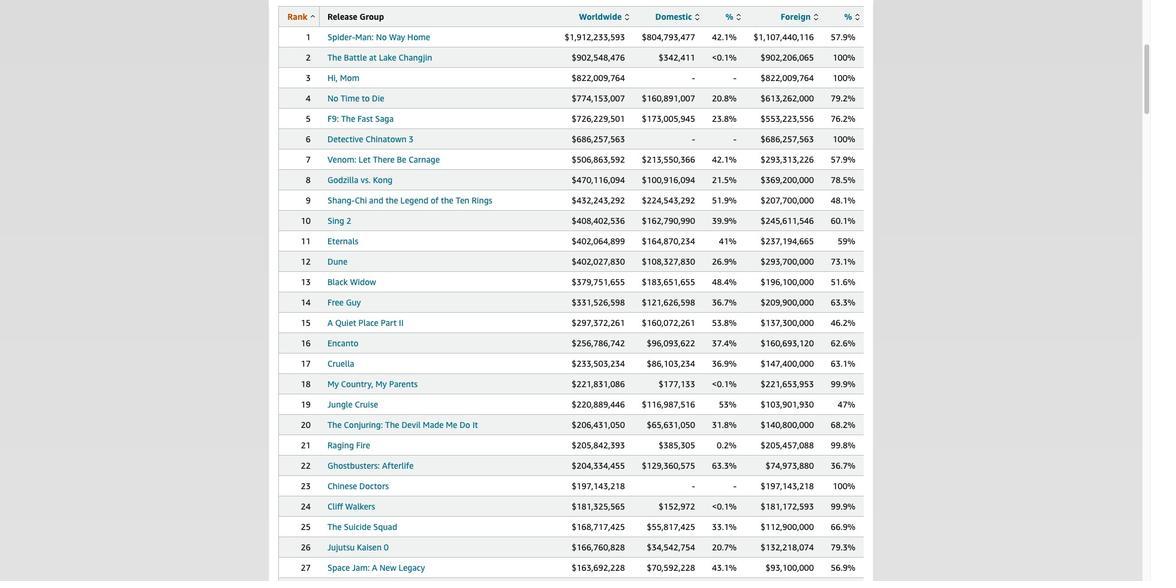 Task type: describe. For each thing, give the bounding box(es) containing it.
18
[[301, 379, 311, 389]]

42.1% for $213,550,366
[[712, 154, 737, 164]]

1 $822,009,764 from the left
[[572, 73, 625, 83]]

$213,550,366
[[642, 154, 696, 164]]

$379,751,655
[[572, 277, 625, 287]]

73.1%
[[831, 256, 856, 267]]

$137,300,000
[[761, 318, 815, 328]]

$181,325,565
[[572, 501, 625, 511]]

encanto link
[[328, 338, 359, 348]]

widow
[[350, 277, 376, 287]]

12
[[301, 256, 311, 267]]

14
[[301, 297, 311, 307]]

$164,870,234
[[642, 236, 696, 246]]

$70,592,228
[[647, 562, 696, 573]]

free guy link
[[328, 297, 361, 307]]

man:
[[355, 32, 374, 42]]

2 $686,257,563 from the left
[[761, 134, 815, 144]]

quiet
[[335, 318, 356, 328]]

chi
[[355, 195, 367, 205]]

part
[[381, 318, 397, 328]]

the battle at lake changjin link
[[328, 52, 432, 62]]

free guy
[[328, 297, 361, 307]]

99.9% for $221,653,953
[[831, 379, 856, 389]]

0 vertical spatial a
[[328, 318, 333, 328]]

2 the from the left
[[441, 195, 454, 205]]

the battle at lake changjin
[[328, 52, 432, 62]]

$168,717,425
[[572, 522, 625, 532]]

jungle cruise link
[[328, 399, 378, 409]]

- down $342,411 at the top right of the page
[[692, 73, 696, 83]]

domestic
[[656, 11, 692, 22]]

the right f9:
[[341, 113, 356, 124]]

$402,027,830
[[572, 256, 625, 267]]

eternals link
[[328, 236, 359, 246]]

domestic link
[[656, 11, 700, 22]]

fire
[[356, 440, 370, 450]]

79.3%
[[831, 542, 856, 552]]

space jam: a new legacy link
[[328, 562, 425, 573]]

0 vertical spatial no
[[376, 32, 387, 42]]

1 $686,257,563 from the left
[[572, 134, 625, 144]]

$902,548,476
[[572, 52, 625, 62]]

20.8%
[[712, 93, 737, 103]]

48.1%
[[831, 195, 856, 205]]

$804,793,477
[[642, 32, 696, 42]]

6
[[306, 134, 311, 144]]

$205,457,088
[[761, 440, 815, 450]]

56.9%
[[831, 562, 856, 573]]

47%
[[838, 399, 856, 409]]

$132,218,074
[[761, 542, 815, 552]]

21.5%
[[712, 175, 737, 185]]

<0.1% for $152,972
[[712, 501, 737, 511]]

group
[[360, 11, 384, 22]]

0 horizontal spatial 36.7%
[[712, 297, 737, 307]]

the suicide squad
[[328, 522, 397, 532]]

detective chinatown 3 link
[[328, 134, 414, 144]]

1 vertical spatial 2
[[347, 215, 352, 226]]

do
[[460, 420, 471, 430]]

$93,100,000
[[766, 562, 815, 573]]

0
[[384, 542, 389, 552]]

the conjuring: the devil made me do it
[[328, 420, 478, 430]]

my country, my parents
[[328, 379, 418, 389]]

black
[[328, 277, 348, 287]]

it
[[473, 420, 478, 430]]

battle
[[344, 52, 367, 62]]

conjuring:
[[344, 420, 383, 430]]

new
[[380, 562, 397, 573]]

99.8%
[[831, 440, 856, 450]]

the conjuring: the devil made me do it link
[[328, 420, 478, 430]]

100% for $197,143,218
[[833, 481, 856, 491]]

cruella link
[[328, 358, 354, 369]]

$207,700,000
[[761, 195, 815, 205]]

$163,692,228
[[572, 562, 625, 573]]

venom: let there be carnage
[[328, 154, 440, 164]]

100% for $822,009,764
[[833, 73, 856, 83]]

$116,987,516
[[642, 399, 696, 409]]

time
[[341, 93, 360, 103]]

$34,542,754
[[647, 542, 696, 552]]

25
[[301, 522, 311, 532]]

$726,229,501
[[572, 113, 625, 124]]

0 vertical spatial 3
[[306, 73, 311, 83]]

parents
[[389, 379, 418, 389]]

foreign link
[[781, 11, 819, 22]]

cliff walkers link
[[328, 501, 375, 511]]

$408,402,536
[[572, 215, 625, 226]]

mom
[[340, 73, 360, 83]]

36.9%
[[712, 358, 737, 369]]

guy
[[346, 297, 361, 307]]

0 vertical spatial 63.3%
[[831, 297, 856, 307]]

66.9%
[[831, 522, 856, 532]]

space
[[328, 562, 350, 573]]

15
[[301, 318, 311, 328]]

0 horizontal spatial 63.3%
[[712, 460, 737, 471]]

way
[[389, 32, 405, 42]]

sing
[[328, 215, 344, 226]]

<0.1% for $177,133
[[712, 379, 737, 389]]

20.7%
[[712, 542, 737, 552]]

ghostbusters:
[[328, 460, 380, 471]]

2 my from the left
[[376, 379, 387, 389]]

- down $173,005,945
[[692, 134, 696, 144]]

33.1%
[[712, 522, 737, 532]]

$96,093,622
[[647, 338, 696, 348]]

57.9% for $1,107,440,116
[[831, 32, 856, 42]]

2 % from the left
[[845, 11, 853, 22]]

raging fire link
[[328, 440, 370, 450]]

$152,972
[[659, 501, 696, 511]]



Task type: locate. For each thing, give the bounding box(es) containing it.
1 horizontal spatial %
[[845, 11, 853, 22]]

0 vertical spatial 57.9%
[[831, 32, 856, 42]]

the right of
[[441, 195, 454, 205]]

- up 20.8%
[[734, 73, 737, 83]]

51.9%
[[712, 195, 737, 205]]

51.6%
[[831, 277, 856, 287]]

$181,172,593
[[761, 501, 815, 511]]

42.1% up 21.5%
[[712, 154, 737, 164]]

1 horizontal spatial 3
[[409, 134, 414, 144]]

1 % link from the left
[[726, 11, 741, 22]]

0 horizontal spatial % link
[[726, 11, 741, 22]]

24
[[301, 501, 311, 511]]

1 $197,143,218 from the left
[[572, 481, 625, 491]]

$183,651,655
[[642, 277, 696, 287]]

rank
[[288, 11, 308, 22], [288, 11, 308, 22]]

$160,891,007
[[642, 93, 696, 103]]

$369,200,000
[[761, 175, 815, 185]]

$197,143,218 up $181,172,593
[[761, 481, 815, 491]]

release group
[[328, 11, 384, 22]]

a
[[328, 318, 333, 328], [372, 562, 378, 573]]

23
[[301, 481, 311, 491]]

the for suicide
[[328, 522, 342, 532]]

0 horizontal spatial a
[[328, 318, 333, 328]]

the suicide squad link
[[328, 522, 397, 532]]

1 vertical spatial a
[[372, 562, 378, 573]]

$342,411
[[659, 52, 696, 62]]

$297,372,261
[[572, 318, 625, 328]]

36.7% down the 99.8%
[[831, 460, 856, 471]]

3 <0.1% from the top
[[712, 501, 737, 511]]

57.9% up 78.5%
[[831, 154, 856, 164]]

<0.1% up 20.8%
[[712, 52, 737, 62]]

1 the from the left
[[386, 195, 399, 205]]

63.3% down '0.2%'
[[712, 460, 737, 471]]

sing 2 link
[[328, 215, 352, 226]]

$74,973,880
[[766, 460, 815, 471]]

2 vertical spatial <0.1%
[[712, 501, 737, 511]]

% right foreign link
[[845, 11, 853, 22]]

$822,009,764 down $902,206,065
[[761, 73, 815, 83]]

detective
[[328, 134, 364, 144]]

0 horizontal spatial my
[[328, 379, 339, 389]]

hi, mom link
[[328, 73, 360, 83]]

the up hi,
[[328, 52, 342, 62]]

lake
[[379, 52, 397, 62]]

legend
[[401, 195, 429, 205]]

made
[[423, 420, 444, 430]]

of
[[431, 195, 439, 205]]

1 vertical spatial 99.9%
[[831, 501, 856, 511]]

$1,912,233,593
[[565, 32, 625, 42]]

chinese doctors
[[328, 481, 389, 491]]

kong
[[373, 175, 393, 185]]

f9: the fast saga link
[[328, 113, 394, 124]]

0 vertical spatial 99.9%
[[831, 379, 856, 389]]

venom: let there be carnage link
[[328, 154, 440, 164]]

be
[[397, 154, 407, 164]]

1 57.9% from the top
[[831, 32, 856, 42]]

42.1%
[[712, 32, 737, 42], [712, 154, 737, 164]]

my left parents
[[376, 379, 387, 389]]

63.3% up 46.2%
[[831, 297, 856, 307]]

1 vertical spatial 36.7%
[[831, 460, 856, 471]]

0 vertical spatial <0.1%
[[712, 52, 737, 62]]

1 horizontal spatial a
[[372, 562, 378, 573]]

godzilla
[[328, 175, 359, 185]]

2 99.9% from the top
[[831, 501, 856, 511]]

$1,107,440,116
[[754, 32, 815, 42]]

chinatown
[[366, 134, 407, 144]]

10
[[301, 215, 311, 226]]

the for conjuring:
[[328, 420, 342, 430]]

2
[[306, 52, 311, 62], [347, 215, 352, 226]]

<0.1% up 33.1%
[[712, 501, 737, 511]]

the left devil
[[385, 420, 400, 430]]

1 horizontal spatial $822,009,764
[[761, 73, 815, 83]]

$470,116,094
[[572, 175, 625, 185]]

2 % link from the left
[[845, 11, 860, 22]]

62.6%
[[831, 338, 856, 348]]

foreign
[[781, 11, 811, 22]]

2 $822,009,764 from the left
[[761, 73, 815, 83]]

ghostbusters: afterlife
[[328, 460, 414, 471]]

$221,831,086
[[572, 379, 625, 389]]

$209,900,000
[[761, 297, 815, 307]]

a left quiet
[[328, 318, 333, 328]]

black widow link
[[328, 277, 376, 287]]

spider-man: no way home link
[[328, 32, 430, 42]]

spider-
[[328, 32, 355, 42]]

100% for $686,257,563
[[833, 134, 856, 144]]

0 horizontal spatial $197,143,218
[[572, 481, 625, 491]]

a left new on the left bottom of page
[[372, 562, 378, 573]]

1 <0.1% from the top
[[712, 52, 737, 62]]

1 horizontal spatial $686,257,563
[[761, 134, 815, 144]]

31.8%
[[712, 420, 737, 430]]

42.1% for $804,793,477
[[712, 32, 737, 42]]

1 horizontal spatial no
[[376, 32, 387, 42]]

0 horizontal spatial 2
[[306, 52, 311, 62]]

2 100% from the top
[[833, 73, 856, 83]]

26
[[301, 542, 311, 552]]

$686,257,563 up $293,313,226
[[761, 134, 815, 144]]

$686,257,563 down the '$726,229,501'
[[572, 134, 625, 144]]

4 100% from the top
[[833, 481, 856, 491]]

dune link
[[328, 256, 348, 267]]

2 $197,143,218 from the left
[[761, 481, 815, 491]]

godzilla vs. kong link
[[328, 175, 393, 185]]

venom:
[[328, 154, 357, 164]]

57.9% for $293,313,226
[[831, 154, 856, 164]]

$221,653,953
[[761, 379, 815, 389]]

my up jungle
[[328, 379, 339, 389]]

free
[[328, 297, 344, 307]]

2 57.9% from the top
[[831, 154, 856, 164]]

1 vertical spatial 57.9%
[[831, 154, 856, 164]]

36.7% up 53.8%
[[712, 297, 737, 307]]

walkers
[[345, 501, 375, 511]]

jungle
[[328, 399, 353, 409]]

37.4%
[[712, 338, 737, 348]]

1 vertical spatial 42.1%
[[712, 154, 737, 164]]

- down 23.8%
[[734, 134, 737, 144]]

0 horizontal spatial %
[[726, 11, 734, 22]]

let
[[359, 154, 371, 164]]

$331,526,598
[[572, 297, 625, 307]]

78.5%
[[831, 175, 856, 185]]

% link right domestic "link"
[[726, 11, 741, 22]]

0 horizontal spatial no
[[328, 93, 339, 103]]

$385,305
[[659, 440, 696, 450]]

1 vertical spatial 3
[[409, 134, 414, 144]]

rank link
[[288, 11, 315, 22], [288, 11, 315, 22]]

a quiet place part ii link
[[328, 318, 404, 328]]

63.3%
[[831, 297, 856, 307], [712, 460, 737, 471]]

no left way
[[376, 32, 387, 42]]

41%
[[719, 236, 737, 246]]

57.9% right $1,107,440,116
[[831, 32, 856, 42]]

$553,223,556
[[761, 113, 815, 124]]

1 horizontal spatial the
[[441, 195, 454, 205]]

3 up 4
[[306, 73, 311, 83]]

79.2%
[[831, 93, 856, 103]]

the right and
[[386, 195, 399, 205]]

13
[[301, 277, 311, 287]]

1 100% from the top
[[833, 52, 856, 62]]

detective chinatown 3
[[328, 134, 414, 144]]

$140,800,000
[[761, 420, 815, 430]]

die
[[372, 93, 385, 103]]

0 vertical spatial 36.7%
[[712, 297, 737, 307]]

dune
[[328, 256, 348, 267]]

the for battle
[[328, 52, 342, 62]]

1 vertical spatial no
[[328, 93, 339, 103]]

$166,760,828
[[572, 542, 625, 552]]

1 horizontal spatial 36.7%
[[831, 460, 856, 471]]

% link right foreign link
[[845, 11, 860, 22]]

shang-
[[328, 195, 355, 205]]

<0.1% for $342,411
[[712, 52, 737, 62]]

2 <0.1% from the top
[[712, 379, 737, 389]]

0 vertical spatial 2
[[306, 52, 311, 62]]

22
[[301, 460, 311, 471]]

1 horizontal spatial $197,143,218
[[761, 481, 815, 491]]

1 my from the left
[[328, 379, 339, 389]]

99.9% down 63.1%
[[831, 379, 856, 389]]

$822,009,764 down $902,548,476
[[572, 73, 625, 83]]

0 horizontal spatial $822,009,764
[[572, 73, 625, 83]]

saga
[[375, 113, 394, 124]]

2 right the sing
[[347, 215, 352, 226]]

3 up carnage
[[409, 134, 414, 144]]

$147,400,000
[[761, 358, 815, 369]]

1 vertical spatial <0.1%
[[712, 379, 737, 389]]

2 down 1
[[306, 52, 311, 62]]

0 horizontal spatial $686,257,563
[[572, 134, 625, 144]]

% right domestic "link"
[[726, 11, 734, 22]]

jujutsu kaisen 0 link
[[328, 542, 389, 552]]

1 99.9% from the top
[[831, 379, 856, 389]]

$205,842,393
[[572, 440, 625, 450]]

42.1% right the $804,793,477
[[712, 32, 737, 42]]

<0.1% down 36.9%
[[712, 379, 737, 389]]

no left time
[[328, 93, 339, 103]]

$196,100,000
[[761, 277, 815, 287]]

99.9% for $181,172,593
[[831, 501, 856, 511]]

1 42.1% from the top
[[712, 32, 737, 42]]

1 horizontal spatial % link
[[845, 11, 860, 22]]

3 100% from the top
[[833, 134, 856, 144]]

home
[[408, 32, 430, 42]]

1 vertical spatial 63.3%
[[712, 460, 737, 471]]

$197,143,218 down the $204,334,455
[[572, 481, 625, 491]]

17
[[301, 358, 311, 369]]

my
[[328, 379, 339, 389], [376, 379, 387, 389]]

100% for $902,206,065
[[833, 52, 856, 62]]

the down jungle
[[328, 420, 342, 430]]

- up $152,972
[[692, 481, 696, 491]]

$237,194,665
[[761, 236, 815, 246]]

2 42.1% from the top
[[712, 154, 737, 164]]

f9: the fast saga
[[328, 113, 394, 124]]

- down '0.2%'
[[734, 481, 737, 491]]

1 horizontal spatial my
[[376, 379, 387, 389]]

0 horizontal spatial the
[[386, 195, 399, 205]]

1 horizontal spatial 63.3%
[[831, 297, 856, 307]]

99.9% up 66.9%
[[831, 501, 856, 511]]

0 horizontal spatial 3
[[306, 73, 311, 83]]

1 horizontal spatial 2
[[347, 215, 352, 226]]

0 vertical spatial 42.1%
[[712, 32, 737, 42]]

rings
[[472, 195, 493, 205]]

1 % from the left
[[726, 11, 734, 22]]

the down cliff
[[328, 522, 342, 532]]



Task type: vqa. For each thing, say whether or not it's contained in the screenshot.


